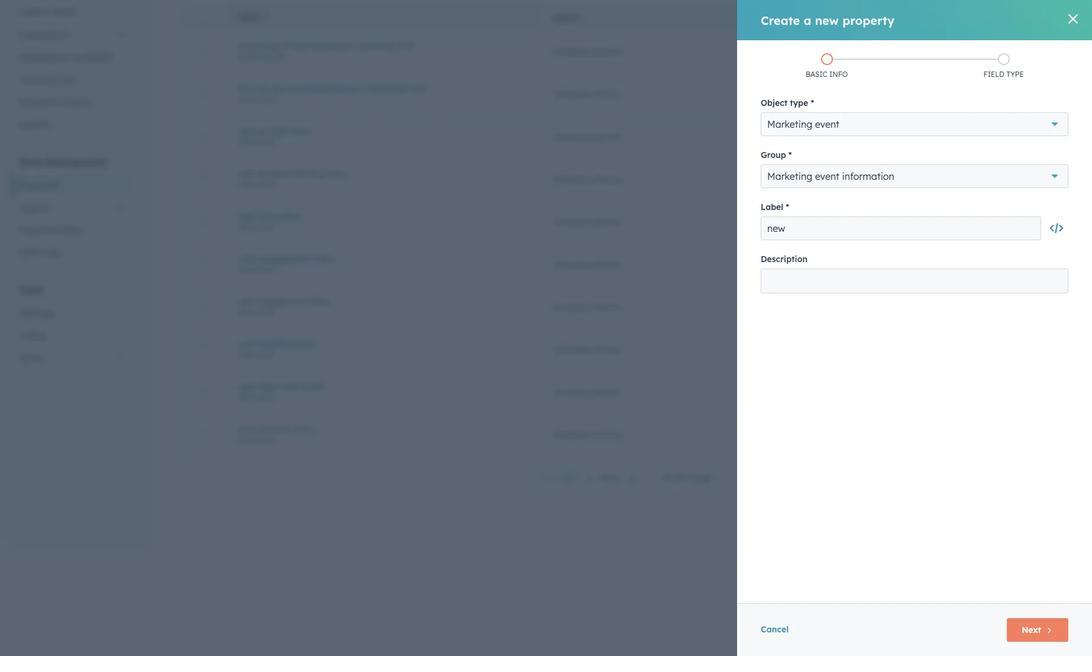 Task type: locate. For each thing, give the bounding box(es) containing it.
2 last from the top
[[238, 168, 255, 179]]

hubspot for campaign of last booking in meetings tool
[[792, 46, 827, 57]]

10 company activity from the top
[[553, 430, 622, 440]]

4 company from the top
[[553, 174, 591, 184]]

& right users
[[43, 7, 49, 18]]

4 last from the top
[[238, 254, 255, 264]]

picker down logged
[[256, 308, 276, 316]]

1 picker from the top
[[256, 94, 276, 103]]

6 company activity from the top
[[553, 259, 622, 270]]

2 activity from the top
[[594, 89, 622, 99]]

0 vertical spatial of
[[283, 41, 292, 51]]

company activity
[[553, 46, 622, 57], [553, 89, 622, 99], [553, 131, 622, 142], [553, 174, 622, 184], [553, 216, 622, 227], [553, 259, 622, 270], [553, 302, 622, 312], [553, 344, 622, 355], [553, 387, 622, 398], [553, 430, 622, 440]]

last for meeting
[[271, 83, 286, 94]]

hubspot
[[792, 46, 827, 57], [792, 89, 827, 99], [792, 131, 827, 142], [792, 174, 827, 184], [792, 216, 827, 227], [792, 259, 827, 270]]

3 hubspot from the top
[[792, 131, 827, 142]]

1 press to sort. image from the left
[[583, 13, 587, 21]]

press to sort. image inside used in button
[[1045, 13, 1050, 21]]

& for consent
[[50, 97, 56, 108]]

1 horizontal spatial in
[[359, 83, 366, 94]]

0 horizontal spatial in
[[348, 41, 356, 51]]

1 vertical spatial next
[[600, 473, 620, 484]]

7 company activity from the top
[[553, 302, 622, 312]]

7 picker from the top
[[256, 350, 276, 359]]

8 activity from the top
[[594, 344, 622, 355]]

last
[[238, 126, 255, 136], [238, 168, 255, 179], [238, 211, 255, 222], [238, 254, 255, 264], [238, 296, 255, 307], [238, 339, 255, 350], [238, 382, 255, 392]]

0 horizontal spatial press to sort. image
[[583, 13, 587, 21]]

calling
[[19, 330, 46, 341]]

picker down "modified"
[[256, 350, 276, 359]]

3 picker from the top
[[256, 180, 276, 189]]

activity inside "last activity date date picker"
[[258, 126, 289, 136]]

2 horizontal spatial press to sort. element
[[1045, 13, 1050, 23]]

5 hubspot from the top
[[792, 216, 827, 227]]

last inside date of last meeting booked in meetings tool date picker
[[271, 83, 286, 94]]

tracking code
[[19, 75, 75, 85]]

5 picker from the top
[[256, 265, 276, 274]]

last for last activity date
[[238, 126, 255, 136]]

1 company activity from the top
[[553, 46, 622, 57]]

privacy
[[19, 97, 48, 108]]

0 horizontal spatial 1 button
[[563, 471, 576, 486]]

objects button
[[12, 197, 133, 219]]

company for last booked meeting date
[[553, 174, 591, 184]]

next inside next button
[[600, 473, 620, 484]]

company for campaign of last booking in meetings tool
[[553, 46, 591, 57]]

company activity for last booked meeting date
[[553, 174, 622, 184]]

company activity for last activity date
[[553, 131, 622, 142]]

last activity date date picker
[[238, 126, 312, 146]]

last inside the last logged call date date picker
[[238, 296, 255, 307]]

press to sort. element inside used in button
[[1045, 13, 1050, 23]]

8 picker from the top
[[256, 393, 276, 402]]

9 picker from the top
[[256, 435, 276, 444]]

press to sort. image
[[840, 13, 845, 21]]

users
[[19, 7, 41, 18]]

8 company from the top
[[553, 344, 591, 355]]

picker down open
[[256, 393, 276, 402]]

last inside last open task date date picker
[[238, 382, 255, 392]]

picker down last open task date date picker on the bottom left of the page
[[256, 435, 276, 444]]

in right the "booking"
[[348, 41, 356, 51]]

last open task date button
[[238, 382, 525, 392]]

meetings link
[[12, 302, 133, 324]]

6 last from the top
[[238, 339, 255, 350]]

0 vertical spatial in
[[348, 41, 356, 51]]

date
[[238, 83, 258, 94], [238, 94, 254, 103], [292, 126, 312, 136], [238, 137, 254, 146], [328, 168, 347, 179], [238, 180, 254, 189], [238, 222, 254, 231], [313, 254, 333, 264], [238, 265, 254, 274], [310, 296, 330, 307], [238, 308, 254, 316], [297, 339, 317, 350], [238, 350, 254, 359], [304, 382, 324, 392], [238, 393, 254, 402], [294, 424, 314, 435], [238, 435, 254, 444]]

press to sort. element inside group button
[[583, 13, 587, 23]]

press to sort. image for used in
[[1045, 13, 1050, 21]]

in right booked
[[359, 83, 366, 94]]

1 vertical spatial in
[[359, 83, 366, 94]]

3 company from the top
[[553, 131, 591, 142]]

of for date
[[260, 83, 268, 94]]

last inside last contacted date picker
[[238, 211, 255, 222]]

data management element
[[12, 156, 133, 264]]

campaign of last booking in meetings tool single-line text
[[238, 41, 415, 61]]

marketplace downloads link
[[12, 46, 133, 69]]

8 company activity from the top
[[553, 344, 622, 355]]

2 press to sort. image from the left
[[1045, 13, 1050, 21]]

company for last open task date
[[553, 387, 591, 398]]

meetings
[[359, 41, 397, 51], [369, 83, 407, 94]]

marketplace downloads
[[19, 52, 113, 63]]

company activity for campaign of last booking in meetings tool
[[553, 46, 622, 57]]

of down line
[[260, 83, 268, 94]]

activity inside the next activity date date picker
[[260, 424, 292, 435]]

9 company from the top
[[553, 387, 591, 398]]

4 company activity from the top
[[553, 174, 622, 184]]

last for last logged call date
[[238, 296, 255, 307]]

& for teams
[[43, 7, 49, 18]]

0 for picker
[[1045, 259, 1050, 270]]

1 button
[[1045, 132, 1050, 142], [563, 471, 576, 486]]

1 vertical spatial &
[[50, 97, 56, 108]]

5 last from the top
[[238, 296, 255, 307]]

import & export link
[[12, 219, 133, 242]]

of inside date of last meeting booked in meetings tool date picker
[[260, 83, 268, 94]]

1 horizontal spatial next
[[600, 473, 620, 484]]

press to sort. element right in
[[1045, 13, 1050, 23]]

activity for next
[[260, 424, 292, 435]]

0 horizontal spatial next
[[238, 424, 257, 435]]

next inside the next activity date date picker
[[238, 424, 257, 435]]

in inside date of last meeting booked in meetings tool date picker
[[359, 83, 366, 94]]

3 press to sort. element from the left
[[1045, 13, 1050, 23]]

of inside campaign of last booking in meetings tool single-line text
[[283, 41, 292, 51]]

next right the '2'
[[600, 473, 620, 484]]

last for booking
[[294, 41, 309, 51]]

press to sort. element inside 'created by' button
[[840, 13, 845, 23]]

activity for last engagement date
[[594, 259, 622, 270]]

meetings down name button
[[359, 41, 397, 51]]

0 vertical spatial meetings
[[359, 41, 397, 51]]

last
[[294, 41, 309, 51], [271, 83, 286, 94]]

press to sort. image right the group
[[583, 13, 587, 21]]

7 last from the top
[[238, 382, 255, 392]]

0 vertical spatial last
[[294, 41, 309, 51]]

company activity for last engagement date
[[553, 259, 622, 270]]

5 company from the top
[[553, 216, 591, 227]]

tools element
[[12, 284, 133, 459]]

1 activity from the top
[[594, 46, 622, 57]]

meetings up "last activity date" button
[[369, 83, 407, 94]]

2 hubspot from the top
[[792, 89, 827, 99]]

per
[[675, 472, 689, 483]]

0 horizontal spatial last
[[271, 83, 286, 94]]

2 company from the top
[[553, 89, 591, 99]]

press to sort. element right the group
[[583, 13, 587, 23]]

5 activity from the top
[[594, 216, 622, 227]]

booked
[[325, 83, 356, 94]]

1 hubspot from the top
[[792, 46, 827, 57]]

tool up "last activity date" button
[[409, 83, 425, 94]]

0 horizontal spatial 1
[[567, 473, 572, 484]]

1 last from the top
[[238, 126, 255, 136]]

&
[[43, 7, 49, 18], [50, 97, 56, 108], [49, 225, 55, 236]]

1 press to sort. element from the left
[[583, 13, 587, 23]]

1 vertical spatial 1 button
[[563, 471, 576, 486]]

4 hubspot from the top
[[792, 174, 827, 184]]

data management
[[19, 156, 108, 168]]

group button
[[539, 4, 778, 30]]

picker down contacted
[[256, 222, 276, 231]]

4 picker from the top
[[256, 222, 276, 231]]

of for campaign
[[283, 41, 292, 51]]

company activity for last contacted
[[553, 216, 622, 227]]

name button
[[223, 4, 539, 30]]

next down last open task date date picker on the bottom left of the page
[[238, 424, 257, 435]]

press to sort. element for used in
[[1045, 13, 1050, 23]]

last inside "last activity date date picker"
[[238, 126, 255, 136]]

audit logs
[[19, 247, 61, 258]]

6 company from the top
[[553, 259, 591, 270]]

2 press to sort. element from the left
[[840, 13, 845, 23]]

0 horizontal spatial of
[[260, 83, 268, 94]]

last engagement date date picker
[[238, 254, 333, 274]]

10 company from the top
[[553, 430, 591, 440]]

0 vertical spatial &
[[43, 7, 49, 18]]

company activity for last logged call date
[[553, 302, 622, 312]]

10
[[662, 472, 672, 483]]

2 picker from the top
[[256, 137, 276, 146]]

tool inside date of last meeting booked in meetings tool date picker
[[409, 83, 425, 94]]

1 vertical spatial last
[[271, 83, 286, 94]]

next button
[[596, 471, 645, 486]]

press to sort. image right in
[[1045, 13, 1050, 21]]

ascending sort. press to sort descending. element
[[263, 13, 267, 23]]

0 vertical spatial activity
[[258, 126, 289, 136]]

& left export
[[49, 225, 55, 236]]

6 activity from the top
[[594, 259, 622, 270]]

properties link
[[12, 174, 133, 197]]

press to sort. element
[[583, 13, 587, 23], [840, 13, 845, 23], [1045, 13, 1050, 23]]

2 button
[[583, 471, 596, 486]]

2 vertical spatial 0
[[1045, 259, 1050, 270]]

company
[[553, 46, 591, 57], [553, 89, 591, 99], [553, 131, 591, 142], [553, 174, 591, 184], [553, 216, 591, 227], [553, 259, 591, 270], [553, 302, 591, 312], [553, 344, 591, 355], [553, 387, 591, 398], [553, 430, 591, 440]]

privacy & consent link
[[12, 91, 133, 114]]

meeting
[[292, 168, 325, 179]]

0 vertical spatial 1 button
[[1045, 132, 1050, 142]]

picker inside "last activity date date picker"
[[256, 137, 276, 146]]

1 horizontal spatial 1
[[1045, 132, 1050, 142]]

1 vertical spatial tool
[[409, 83, 425, 94]]

meetings inside date of last meeting booked in meetings tool date picker
[[369, 83, 407, 94]]

1 vertical spatial 0
[[1045, 216, 1050, 227]]

last for last booked meeting date
[[238, 168, 255, 179]]

next for next
[[600, 473, 620, 484]]

10 activity from the top
[[594, 430, 622, 440]]

activity for date of last meeting booked in meetings tool
[[594, 89, 622, 99]]

meetings inside campaign of last booking in meetings tool single-line text
[[359, 41, 397, 51]]

1 vertical spatial of
[[260, 83, 268, 94]]

last inside last modified date date picker
[[238, 339, 255, 350]]

last activity date button
[[238, 126, 525, 136]]

activity up the booked
[[258, 126, 289, 136]]

of up text
[[283, 41, 292, 51]]

3 company activity from the top
[[553, 131, 622, 142]]

1 horizontal spatial last
[[294, 41, 309, 51]]

1
[[1045, 132, 1050, 142], [567, 473, 572, 484]]

picker up "last activity date date picker"
[[256, 94, 276, 103]]

last booked meeting date date picker
[[238, 168, 347, 189]]

picker up the booked
[[256, 137, 276, 146]]

picker down the booked
[[256, 180, 276, 189]]

picker inside last contacted date picker
[[256, 222, 276, 231]]

3 last from the top
[[238, 211, 255, 222]]

picker down engagement
[[256, 265, 276, 274]]

tool down name button
[[399, 41, 415, 51]]

last booked meeting date button
[[238, 168, 525, 179]]

7 activity from the top
[[594, 302, 622, 312]]

1 horizontal spatial of
[[283, 41, 292, 51]]

& for export
[[49, 225, 55, 236]]

last inside 'last engagement date date picker'
[[238, 254, 255, 264]]

0 vertical spatial next
[[238, 424, 257, 435]]

picker inside 'last engagement date date picker'
[[256, 265, 276, 274]]

line
[[261, 52, 272, 61]]

7 company from the top
[[553, 302, 591, 312]]

0 for in
[[1045, 46, 1050, 57]]

1 vertical spatial 1
[[567, 473, 572, 484]]

0 vertical spatial tool
[[399, 41, 415, 51]]

1 company from the top
[[553, 46, 591, 57]]

10 per page
[[662, 472, 712, 483]]

1 vertical spatial meetings
[[369, 83, 407, 94]]

import
[[19, 225, 47, 236]]

hubspot for last engagement date
[[792, 259, 827, 270]]

6 hubspot from the top
[[792, 259, 827, 270]]

2 vertical spatial &
[[49, 225, 55, 236]]

last logged call date button
[[238, 296, 525, 307]]

& right privacy
[[50, 97, 56, 108]]

hubspot for last booked meeting date
[[792, 174, 827, 184]]

used in
[[1011, 14, 1042, 22]]

last left meeting
[[271, 83, 286, 94]]

0 horizontal spatial press to sort. element
[[583, 13, 587, 23]]

press to sort. image inside group button
[[583, 13, 587, 21]]

last inside last booked meeting date date picker
[[238, 168, 255, 179]]

management
[[45, 156, 108, 168]]

last inside campaign of last booking in meetings tool single-line text
[[294, 41, 309, 51]]

activity for last booked meeting date
[[594, 174, 622, 184]]

2 company activity from the top
[[553, 89, 622, 99]]

next
[[238, 424, 257, 435], [600, 473, 620, 484]]

1 horizontal spatial press to sort. element
[[840, 13, 845, 23]]

1 vertical spatial activity
[[260, 424, 292, 435]]

& inside data management element
[[49, 225, 55, 236]]

created by
[[792, 14, 837, 22]]

export
[[57, 225, 83, 236]]

task
[[282, 382, 301, 392]]

1 horizontal spatial press to sort. image
[[1045, 13, 1050, 21]]

5 company activity from the top
[[553, 216, 622, 227]]

objects
[[19, 202, 49, 213]]

contacted
[[258, 211, 301, 222]]

activity
[[594, 46, 622, 57], [594, 89, 622, 99], [594, 131, 622, 142], [594, 174, 622, 184], [594, 216, 622, 227], [594, 259, 622, 270], [594, 302, 622, 312], [594, 344, 622, 355], [594, 387, 622, 398], [594, 430, 622, 440]]

3 0 from the top
[[1045, 259, 1050, 270]]

last contacted button
[[238, 211, 525, 222]]

activity
[[258, 126, 289, 136], [260, 424, 292, 435]]

activity down last open task date date picker on the bottom left of the page
[[260, 424, 292, 435]]

0
[[1045, 46, 1050, 57], [1045, 216, 1050, 227], [1045, 259, 1050, 270]]

picker
[[256, 94, 276, 103], [256, 137, 276, 146], [256, 180, 276, 189], [256, 222, 276, 231], [256, 265, 276, 274], [256, 308, 276, 316], [256, 350, 276, 359], [256, 393, 276, 402], [256, 435, 276, 444]]

last contacted date picker
[[238, 211, 301, 231]]

press to sort. element right by
[[840, 13, 845, 23]]

4 activity from the top
[[594, 174, 622, 184]]

created by button
[[778, 4, 993, 30]]

tab panel
[[172, 0, 1074, 499]]

integrations
[[19, 30, 67, 40]]

last engagement date button
[[238, 254, 525, 264]]

0 vertical spatial 0
[[1045, 46, 1050, 57]]

1 0 from the top
[[1045, 46, 1050, 57]]

last left the "booking"
[[294, 41, 309, 51]]

data
[[19, 156, 42, 168]]

6 picker from the top
[[256, 308, 276, 316]]

integrations button
[[12, 24, 133, 46]]

9 activity from the top
[[594, 387, 622, 398]]

press to sort. image
[[583, 13, 587, 21], [1045, 13, 1050, 21]]

9 company activity from the top
[[553, 387, 622, 398]]

3 activity from the top
[[594, 131, 622, 142]]



Task type: describe. For each thing, give the bounding box(es) containing it.
prev
[[540, 473, 559, 484]]

inbox
[[19, 353, 42, 364]]

company activity for last open task date
[[553, 387, 622, 398]]

activity for last
[[258, 126, 289, 136]]

hubspot for date of last meeting booked in meetings tool
[[792, 89, 827, 99]]

press to sort. element for group
[[583, 13, 587, 23]]

activity for last contacted
[[594, 216, 622, 227]]

picker inside date of last meeting booked in meetings tool date picker
[[256, 94, 276, 103]]

campaign of last booking in meetings tool button
[[238, 41, 525, 51]]

audit
[[19, 247, 40, 258]]

meetings
[[19, 308, 54, 319]]

booked
[[258, 168, 289, 179]]

created
[[792, 14, 825, 22]]

activity for last open task date
[[594, 387, 622, 398]]

company for date of last meeting booked in meetings tool
[[553, 89, 591, 99]]

0 vertical spatial 1
[[1045, 132, 1050, 142]]

marketplace
[[19, 52, 67, 63]]

activity for last logged call date
[[594, 302, 622, 312]]

pagination navigation
[[518, 471, 645, 486]]

1 horizontal spatial 1 button
[[1045, 132, 1050, 142]]

downloads
[[70, 52, 113, 63]]

tools
[[19, 284, 43, 296]]

next activity date date picker
[[238, 424, 314, 444]]

last for last open task date
[[238, 382, 255, 392]]

press to sort. image for group
[[583, 13, 587, 21]]

modified
[[258, 339, 294, 350]]

1 inside button
[[567, 473, 572, 484]]

page
[[691, 472, 712, 483]]

company activity for last modified date
[[553, 344, 622, 355]]

security link
[[12, 114, 133, 136]]

logs
[[42, 247, 61, 258]]

10 per page button
[[655, 466, 728, 490]]

company for last engagement date
[[553, 259, 591, 270]]

by
[[827, 14, 837, 22]]

company for last activity date
[[553, 131, 591, 142]]

tab panel containing campaign of last booking in meetings tool
[[172, 0, 1074, 499]]

activity for campaign of last booking in meetings tool
[[594, 46, 622, 57]]

inbox button
[[12, 347, 133, 369]]

used
[[1011, 14, 1030, 22]]

call
[[292, 296, 308, 307]]

prev button
[[518, 471, 563, 486]]

used in button
[[993, 4, 1064, 30]]

tracking
[[19, 75, 52, 85]]

booking
[[312, 41, 346, 51]]

company activity for date of last meeting booked in meetings tool
[[553, 89, 622, 99]]

picker inside the last logged call date date picker
[[256, 308, 276, 316]]

hubspot for last activity date
[[792, 131, 827, 142]]

tool inside campaign of last booking in meetings tool single-line text
[[399, 41, 415, 51]]

date of last meeting booked in meetings tool button
[[238, 83, 525, 94]]

users & teams
[[19, 7, 76, 18]]

2 0 from the top
[[1045, 216, 1050, 227]]

company activity for next activity date
[[553, 430, 622, 440]]

in inside campaign of last booking in meetings tool single-line text
[[348, 41, 356, 51]]

company for next activity date
[[553, 430, 591, 440]]

properties
[[19, 180, 59, 191]]

logged
[[258, 296, 289, 307]]

activity for next activity date
[[594, 430, 622, 440]]

ascending sort. press to sort descending. image
[[263, 13, 267, 21]]

last logged call date date picker
[[238, 296, 330, 316]]

last modified date date picker
[[238, 339, 317, 359]]

picker inside the next activity date date picker
[[256, 435, 276, 444]]

meeting
[[288, 83, 323, 94]]

next activity date button
[[238, 424, 525, 435]]

next for next activity date date picker
[[238, 424, 257, 435]]

picker inside last open task date date picker
[[256, 393, 276, 402]]

engagement
[[258, 254, 311, 264]]

last for last contacted
[[238, 211, 255, 222]]

users & teams link
[[12, 1, 133, 24]]

2
[[587, 473, 592, 484]]

date of last meeting booked in meetings tool date picker
[[238, 83, 425, 103]]

picker inside last modified date date picker
[[256, 350, 276, 359]]

last modified date button
[[238, 339, 525, 350]]

picker inside last booked meeting date date picker
[[256, 180, 276, 189]]

hubspot for last contacted
[[792, 216, 827, 227]]

text
[[274, 52, 287, 61]]

group
[[553, 14, 579, 22]]

campaign
[[238, 41, 281, 51]]

audit logs link
[[12, 242, 133, 264]]

activity for last activity date
[[594, 131, 622, 142]]

security
[[19, 120, 51, 130]]

company for last contacted
[[553, 216, 591, 227]]

date inside last contacted date picker
[[238, 222, 254, 231]]

name
[[238, 14, 259, 22]]

last for last modified date
[[238, 339, 255, 350]]

open
[[258, 382, 280, 392]]

press to sort. element for created by
[[840, 13, 845, 23]]

in
[[1032, 14, 1042, 22]]

privacy & consent
[[19, 97, 90, 108]]

last for last engagement date
[[238, 254, 255, 264]]

single-
[[238, 52, 261, 61]]

calling link
[[12, 324, 133, 347]]

company for last logged call date
[[553, 302, 591, 312]]

consent
[[58, 97, 90, 108]]

tracking code link
[[12, 69, 133, 91]]

last open task date date picker
[[238, 382, 324, 402]]

code
[[54, 75, 75, 85]]

teams
[[51, 7, 76, 18]]

activity for last modified date
[[594, 344, 622, 355]]

import & export
[[19, 225, 83, 236]]

company for last modified date
[[553, 344, 591, 355]]



Task type: vqa. For each thing, say whether or not it's contained in the screenshot.
picker within Last Engagement Date Date picker
yes



